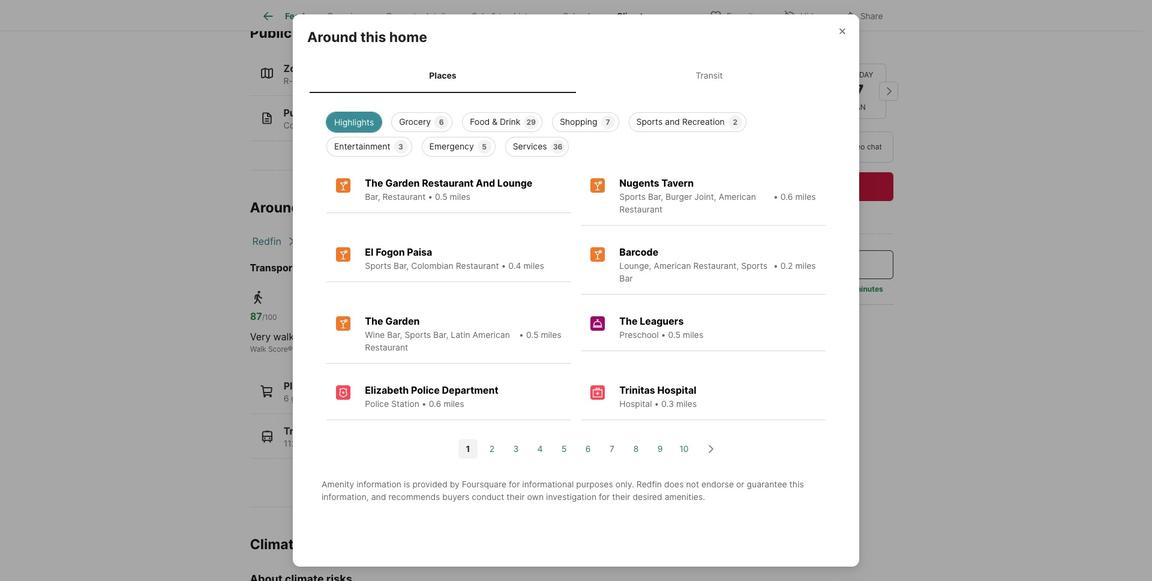 Task type: vqa. For each thing, say whether or not it's contained in the screenshot.
purposes
yes



Task type: locate. For each thing, give the bounding box(es) containing it.
0 vertical spatial 5
[[482, 142, 487, 151]]

1 horizontal spatial 6
[[439, 118, 444, 127]]

0 vertical spatial hospital
[[658, 384, 697, 396]]

1 horizontal spatial and
[[665, 116, 680, 127]]

tour via video chat list box
[[706, 131, 894, 163]]

& left tax
[[491, 11, 497, 21]]

climate left risks
[[250, 536, 302, 553]]

0 horizontal spatial places
[[284, 380, 315, 392]]

0 vertical spatial places
[[429, 70, 457, 81]]

0.6 right parks on the left of the page
[[429, 398, 441, 409]]

a right from
[[771, 285, 775, 294]]

7 right shopping
[[606, 118, 610, 127]]

the inside the garden restaurant and lounge bar, restaurant • 0.5 miles
[[365, 177, 383, 189]]

jersey
[[324, 236, 354, 248]]

& right food
[[492, 116, 498, 127]]

american inside barcode lounge, american restaurant, sports bar • 0.2 miles
[[654, 260, 691, 271]]

0 horizontal spatial jan
[[733, 103, 747, 112]]

0.6 left tour
[[781, 191, 793, 202]]

score down transit
[[403, 345, 422, 354]]

jan inside "sunday 7 jan"
[[852, 103, 866, 112]]

facts
[[315, 107, 339, 119]]

0 vertical spatial a
[[785, 259, 791, 271]]

schools
[[563, 11, 595, 21]]

1 horizontal spatial redfin
[[637, 479, 662, 489]]

provided
[[413, 479, 448, 489]]

chat
[[868, 142, 882, 151]]

restaurant right ave
[[456, 260, 499, 271]]

2 vertical spatial this
[[790, 479, 804, 489]]

bikeable
[[498, 331, 536, 343]]

the down entertainment
[[365, 177, 383, 189]]

climate tab
[[606, 2, 660, 31]]

score inside good transit transit score
[[403, 345, 422, 354]]

29 right drink
[[527, 118, 536, 127]]

0 horizontal spatial 0.5
[[435, 191, 448, 202]]

0 horizontal spatial around
[[250, 199, 300, 216]]

climate inside tab
[[617, 11, 649, 21]]

29 inside food & drink 29
[[527, 118, 536, 127]]

0 vertical spatial around
[[307, 29, 357, 46]]

walk
[[250, 345, 266, 354]]

4 button
[[531, 439, 550, 459]]

restaurant inside wine bar, sports bar, latin american restaurant
[[365, 342, 408, 352]]

american right joint,
[[719, 191, 756, 202]]

1 horizontal spatial climate
[[617, 11, 649, 21]]

tax
[[499, 11, 512, 21]]

bar, inside the garden restaurant and lounge bar, restaurant • 0.5 miles
[[365, 191, 380, 202]]

home down property
[[390, 29, 427, 46]]

score for walkable
[[268, 345, 288, 354]]

jan down the transit tab
[[733, 103, 747, 112]]

american down barcode
[[654, 260, 691, 271]]

1 vertical spatial 7
[[606, 118, 610, 127]]

62,
[[422, 438, 435, 448]]

0 vertical spatial &
[[491, 11, 497, 21]]

5
[[482, 142, 487, 151], [562, 444, 567, 454]]

services
[[513, 141, 547, 151]]

and
[[665, 116, 680, 127], [371, 492, 386, 502]]

option
[[706, 131, 793, 163]]

/100 up very
[[262, 313, 277, 322]]

1 vertical spatial &
[[492, 116, 498, 127]]

the leaguers preschool • 0.5 miles
[[620, 315, 704, 340]]

property details tab
[[376, 2, 461, 31]]

0 vertical spatial transit
[[696, 70, 723, 81]]

and inside amenity information is provided by foursquare for informational purposes only. redfin does not endorse or guarantee this information, and recommends buyers conduct their own investigation for their desired amenities.
[[371, 492, 386, 502]]

places 6 groceries, 29 restaurants, 0 parks
[[284, 380, 425, 404]]

6 inside places 6 groceries, 29 restaurants, 0 parks
[[284, 393, 289, 404]]

restaurant down wine
[[365, 342, 408, 352]]

union county
[[373, 236, 435, 248]]

0 horizontal spatial police
[[365, 398, 389, 409]]

&
[[491, 11, 497, 21], [492, 116, 498, 127]]

0 horizontal spatial /100
[[262, 313, 277, 322]]

around up redfin link
[[250, 199, 300, 216]]

for right foursquare on the left bottom
[[509, 479, 520, 489]]

2 family, from the left
[[433, 75, 461, 86]]

permitted:
[[311, 75, 352, 86]]

two-
[[413, 75, 433, 86]]

walkable
[[274, 331, 314, 343]]

transit inside good transit transit score
[[378, 345, 401, 354]]

elizabeth
[[365, 384, 409, 396]]

list box inside around this home dialog
[[317, 107, 836, 157]]

0 vertical spatial home
[[390, 29, 427, 46]]

0 vertical spatial for
[[509, 479, 520, 489]]

this down "overview"
[[361, 29, 386, 46]]

climate risks
[[250, 536, 338, 553]]

places for places 6 groceries, 29 restaurants, 0 parks
[[284, 380, 315, 392]]

recreation
[[683, 116, 725, 127]]

58,
[[392, 438, 405, 448]]

police up station
[[411, 384, 440, 396]]

2 horizontal spatial transit
[[696, 70, 723, 81]]

& for sale
[[491, 11, 497, 21]]

american inside sports bar, burger joint, american restaurant
[[719, 191, 756, 202]]

29 inside places 6 groceries, 29 restaurants, 0 parks
[[333, 393, 344, 404]]

1 horizontal spatial score
[[403, 345, 422, 354]]

wine
[[365, 329, 385, 340]]

• inside the leaguers preschool • 0.5 miles
[[661, 329, 666, 340]]

minutes
[[855, 285, 884, 294]]

0 horizontal spatial 3
[[399, 142, 403, 151]]

2 left the 3 button
[[490, 444, 495, 454]]

climate for climate risks
[[250, 536, 302, 553]]

bar, down nugents tavern
[[648, 191, 664, 202]]

around this home element
[[307, 15, 442, 46]]

1 vertical spatial garden
[[386, 315, 420, 327]]

1 vertical spatial 3
[[514, 444, 519, 454]]

1 vertical spatial and
[[371, 492, 386, 502]]

purposes
[[577, 479, 614, 489]]

this right guarantee
[[790, 479, 804, 489]]

transit up recreation
[[696, 70, 723, 81]]

public inside public facts compare listing to public record, refreshed 12/04/2023
[[284, 107, 313, 119]]

sports
[[637, 116, 663, 127], [620, 191, 646, 202], [365, 260, 392, 271], [742, 260, 768, 271], [405, 329, 431, 340]]

el
[[365, 246, 374, 258]]

el fogon paisa sports bar, colombian restaurant • 0.4 miles
[[365, 246, 544, 271]]

1 horizontal spatial a
[[785, 259, 791, 271]]

climate
[[617, 11, 649, 21], [250, 536, 302, 553]]

public
[[358, 120, 382, 130]]

garden for the garden restaurant and lounge bar, restaurant • 0.5 miles
[[386, 177, 420, 189]]

sports right good
[[405, 329, 431, 340]]

0.6
[[781, 191, 793, 202], [429, 398, 441, 409]]

1 horizontal spatial 29
[[527, 118, 536, 127]]

restaurant
[[422, 177, 474, 189], [383, 191, 426, 202], [620, 204, 663, 214], [456, 260, 499, 271], [365, 342, 408, 352]]

0 horizontal spatial transit
[[284, 425, 317, 437]]

0 horizontal spatial family,
[[383, 75, 411, 86]]

7 down sunday
[[854, 80, 864, 101]]

0 vertical spatial around this home
[[307, 29, 427, 46]]

restaurant inside el fogon paisa sports bar, colombian restaurant • 0.4 miles
[[456, 260, 499, 271]]

2
[[733, 118, 738, 127], [490, 444, 495, 454]]

2 score from the left
[[403, 345, 422, 354]]

1 vertical spatial tab list
[[307, 58, 845, 93]]

1 vertical spatial this
[[303, 199, 329, 216]]

0 horizontal spatial their
[[507, 492, 525, 502]]

police down elizabeth
[[365, 398, 389, 409]]

american
[[719, 191, 756, 202], [654, 260, 691, 271], [473, 329, 510, 340]]

their down only.
[[613, 492, 631, 502]]

home up jersey
[[332, 199, 370, 216]]

list box containing grocery
[[317, 107, 836, 157]]

score
[[268, 345, 288, 354], [403, 345, 422, 354]]

hospital down trinitas
[[620, 398, 652, 409]]

1 /100 from the left
[[262, 313, 277, 322]]

7 left 8 button
[[610, 444, 615, 454]]

and inside list box
[[665, 116, 680, 127]]

feed link
[[261, 9, 305, 23]]

sports up from
[[742, 260, 768, 271]]

transit inside the transit tab
[[696, 70, 723, 81]]

0 horizontal spatial and
[[371, 492, 386, 502]]

0 vertical spatial 7
[[854, 80, 864, 101]]

0.3
[[662, 398, 674, 409]]

6 up emergency
[[439, 118, 444, 127]]

1 vertical spatial for
[[599, 492, 610, 502]]

a right ask
[[785, 259, 791, 271]]

29 right "groceries,"
[[333, 393, 344, 404]]

sports down 'nugents'
[[620, 191, 646, 202]]

0 horizontal spatial 2
[[490, 444, 495, 454]]

bar
[[620, 273, 633, 283]]

26,
[[319, 438, 331, 448]]

1 horizontal spatial 0.5
[[526, 329, 539, 340]]

2 vertical spatial transit
[[284, 425, 317, 437]]

climate right schools tab
[[617, 11, 649, 21]]

1 garden from the top
[[386, 177, 420, 189]]

0 vertical spatial public
[[250, 24, 292, 41]]

restaurant up union county
[[383, 191, 426, 202]]

american right latin
[[473, 329, 510, 340]]

sports inside list box
[[637, 116, 663, 127]]

list box
[[317, 107, 836, 157]]

3 inside the 3 button
[[514, 444, 519, 454]]

places tab
[[310, 61, 576, 90]]

restaurant for latin
[[365, 342, 408, 352]]

0 vertical spatial and
[[665, 116, 680, 127]]

1 horizontal spatial home
[[390, 29, 427, 46]]

good transit transit score
[[378, 331, 434, 354]]

/100 up good
[[389, 313, 404, 322]]

2 jan from the left
[[852, 103, 866, 112]]

• inside trinitas hospital hospital • 0.3 miles
[[655, 398, 659, 409]]

to
[[348, 120, 356, 130]]

and down 'information'
[[371, 492, 386, 502]]

2 /100 from the left
[[389, 313, 404, 322]]

garden for the garden
[[386, 315, 420, 327]]

29 for food
[[527, 118, 536, 127]]

hospital up the 0.3
[[658, 384, 697, 396]]

0 horizontal spatial climate
[[250, 536, 302, 553]]

2 vertical spatial 7
[[610, 444, 615, 454]]

wine bar, sports bar, latin american restaurant
[[365, 329, 510, 352]]

public down feed link
[[250, 24, 292, 41]]

0 vertical spatial climate
[[617, 11, 649, 21]]

0 vertical spatial tab list
[[250, 0, 669, 31]]

2 vertical spatial 6
[[586, 444, 591, 454]]

1 vertical spatial redfin
[[637, 479, 662, 489]]

department
[[442, 384, 499, 396]]

0 horizontal spatial american
[[473, 329, 510, 340]]

1 vertical spatial 2
[[490, 444, 495, 454]]

overview
[[327, 11, 365, 21]]

/100 inside "57 /100"
[[389, 313, 404, 322]]

0 vertical spatial 2
[[733, 118, 738, 127]]

zoning
[[284, 62, 317, 74]]

1 vertical spatial home
[[332, 199, 370, 216]]

0 horizontal spatial a
[[771, 285, 775, 294]]

the up wine
[[365, 315, 383, 327]]

score inside very walkable walk score ®
[[268, 345, 288, 354]]

and left recreation
[[665, 116, 680, 127]]

around this home inside around this home element
[[307, 29, 427, 46]]

police
[[411, 384, 440, 396], [365, 398, 389, 409]]

3 down record,
[[399, 142, 403, 151]]

7 inside "sunday 7 jan"
[[854, 80, 864, 101]]

tab list
[[250, 0, 669, 31], [307, 58, 845, 93]]

this up new
[[303, 199, 329, 216]]

hide button
[[774, 3, 829, 27]]

1 horizontal spatial places
[[429, 70, 457, 81]]

1 vertical spatial 0.6
[[429, 398, 441, 409]]

1 horizontal spatial police
[[411, 384, 440, 396]]

1 vertical spatial around this home
[[250, 199, 370, 216]]

places up "groceries,"
[[284, 380, 315, 392]]

6 right 5 button
[[586, 444, 591, 454]]

their left the own
[[507, 492, 525, 502]]

family, left two-
[[383, 75, 411, 86]]

and
[[476, 177, 495, 189]]

services 36
[[513, 141, 563, 151]]

bar,
[[365, 191, 380, 202], [648, 191, 664, 202], [394, 260, 409, 271], [387, 329, 403, 340], [434, 329, 449, 340]]

amenity information is provided by foursquare for informational purposes only. redfin does not endorse or guarantee this information, and recommends buyers conduct their own investigation for their desired amenities.
[[322, 479, 804, 502]]

places inside places 6 groceries, 29 restaurants, 0 parks
[[284, 380, 315, 392]]

new
[[301, 236, 321, 248]]

transportation near 565 pennsylvania ave
[[250, 262, 450, 274]]

•
[[428, 191, 433, 202], [774, 191, 779, 202], [502, 260, 506, 271], [774, 260, 779, 271], [519, 329, 524, 340], [661, 329, 666, 340], [422, 398, 427, 409], [655, 398, 659, 409]]

1 horizontal spatial 5
[[562, 444, 567, 454]]

transit up 113,
[[284, 425, 317, 437]]

tab list inside around this home dialog
[[307, 58, 845, 93]]

1 horizontal spatial /100
[[389, 313, 404, 322]]

1 jan from the left
[[733, 103, 747, 112]]

1 vertical spatial police
[[365, 398, 389, 409]]

redfin up desired
[[637, 479, 662, 489]]

1 horizontal spatial jan
[[852, 103, 866, 112]]

around down "overview"
[[307, 29, 357, 46]]

transit down good
[[378, 345, 401, 354]]

their
[[507, 492, 525, 502], [613, 492, 631, 502]]

1 horizontal spatial family,
[[433, 75, 461, 86]]

around this home up new
[[250, 199, 370, 216]]

the inside the leaguers preschool • 0.5 miles
[[620, 315, 638, 327]]

1 horizontal spatial around
[[307, 29, 357, 46]]

0 vertical spatial 3
[[399, 142, 403, 151]]

barcode lounge, american restaurant, sports bar • 0.2 miles
[[620, 246, 816, 283]]

1 score from the left
[[268, 345, 288, 354]]

lounge
[[498, 177, 533, 189]]

1 horizontal spatial hospital
[[658, 384, 697, 396]]

this inside amenity information is provided by foursquare for informational purposes only. redfin does not endorse or guarantee this information, and recommends buyers conduct their own investigation for their desired amenities.
[[790, 479, 804, 489]]

5 right 4 button
[[562, 444, 567, 454]]

bar, up union
[[365, 191, 380, 202]]

& inside list box
[[492, 116, 498, 127]]

0 vertical spatial police
[[411, 384, 440, 396]]

share
[[861, 11, 883, 21]]

3 left 4
[[514, 444, 519, 454]]

this
[[361, 29, 386, 46], [303, 199, 329, 216], [790, 479, 804, 489]]

jan down sunday
[[852, 103, 866, 112]]

sale & tax history tab
[[461, 2, 552, 31]]

1 vertical spatial transit
[[378, 345, 401, 354]]

2 horizontal spatial american
[[719, 191, 756, 202]]

family, left multi-
[[433, 75, 461, 86]]

29 for places
[[333, 393, 344, 404]]

bar, down fogon
[[394, 260, 409, 271]]

public for public records
[[250, 24, 292, 41]]

6 left "groceries,"
[[284, 393, 289, 404]]

sports left recreation
[[637, 116, 663, 127]]

/100 inside 87 /100
[[262, 313, 277, 322]]

tab list containing places
[[307, 58, 845, 93]]

places inside places tab
[[429, 70, 457, 81]]

pennsylvania
[[367, 262, 430, 274]]

tab list containing feed
[[250, 0, 669, 31]]

0 horizontal spatial 0.6
[[429, 398, 441, 409]]

1 horizontal spatial 0.6
[[781, 191, 793, 202]]

2 garden from the top
[[386, 315, 420, 327]]

schools tab
[[552, 2, 606, 31]]

sunday 7 jan
[[844, 70, 874, 112]]

0 vertical spatial 0.6
[[781, 191, 793, 202]]

112,
[[284, 438, 299, 448]]

0.5
[[435, 191, 448, 202], [526, 329, 539, 340], [669, 329, 681, 340]]

1 vertical spatial public
[[284, 107, 313, 119]]

2 horizontal spatial 6
[[586, 444, 591, 454]]

2 right recreation
[[733, 118, 738, 127]]

0 horizontal spatial score
[[268, 345, 288, 354]]

2 horizontal spatial this
[[790, 479, 804, 489]]

public up compare
[[284, 107, 313, 119]]

transportation
[[250, 262, 320, 274]]

sunday
[[844, 70, 874, 79]]

5 down 12/04/2023
[[482, 142, 487, 151]]

miles inside barcode lounge, american restaurant, sports bar • 0.2 miles
[[796, 260, 816, 271]]

around this home
[[307, 29, 427, 46], [250, 199, 370, 216]]

garden inside the garden restaurant and lounge bar, restaurant • 0.5 miles
[[386, 177, 420, 189]]

history
[[514, 11, 541, 21]]

0 horizontal spatial home
[[332, 199, 370, 216]]

records
[[295, 24, 347, 41]]

0 horizontal spatial this
[[303, 199, 329, 216]]

around this home down "overview"
[[307, 29, 427, 46]]

2 horizontal spatial 0.5
[[669, 329, 681, 340]]

87 /100
[[250, 311, 277, 323]]

1 horizontal spatial for
[[599, 492, 610, 502]]

0 horizontal spatial 29
[[333, 393, 344, 404]]

for down purposes
[[599, 492, 610, 502]]

1 vertical spatial 29
[[333, 393, 344, 404]]

entertainment
[[334, 141, 391, 151]]

redfin up transportation
[[252, 236, 281, 248]]

restaurant down 'nugents'
[[620, 204, 663, 214]]

bar, inside el fogon paisa sports bar, colombian restaurant • 0.4 miles
[[394, 260, 409, 271]]

drink
[[500, 116, 521, 127]]

you'll
[[716, 285, 734, 294]]

favorite
[[727, 11, 759, 21]]

0 horizontal spatial 6
[[284, 393, 289, 404]]

only.
[[616, 479, 635, 489]]

details
[[424, 11, 450, 21]]

• 0.6 miles
[[774, 191, 816, 202]]

10 button
[[675, 439, 694, 459]]

0 vertical spatial american
[[719, 191, 756, 202]]

0 horizontal spatial hospital
[[620, 398, 652, 409]]

Jan button
[[713, 63, 768, 119]]

places left multi-
[[429, 70, 457, 81]]

score down walkable
[[268, 345, 288, 354]]

miles inside elizabeth police department police station • 0.6 miles
[[444, 398, 464, 409]]

0 vertical spatial 29
[[527, 118, 536, 127]]

59,
[[407, 438, 420, 448]]

& inside tab
[[491, 11, 497, 21]]

None button
[[772, 63, 827, 119], [832, 63, 886, 119], [772, 63, 827, 119], [832, 63, 886, 119]]

1 vertical spatial 6
[[284, 393, 289, 404]]

1 horizontal spatial american
[[654, 260, 691, 271]]

the up preschool
[[620, 315, 638, 327]]

2 vertical spatial american
[[473, 329, 510, 340]]

1 vertical spatial climate
[[250, 536, 302, 553]]

garden up good
[[386, 315, 420, 327]]

0 vertical spatial garden
[[386, 177, 420, 189]]

sports down el
[[365, 260, 392, 271]]

a
[[785, 259, 791, 271], [771, 285, 775, 294]]

0 horizontal spatial 5
[[482, 142, 487, 151]]

does
[[665, 479, 684, 489]]

garden down entertainment
[[386, 177, 420, 189]]

0 vertical spatial 6
[[439, 118, 444, 127]]

transit inside transit 112, 113, 26, 48, 52, 56, 57, 58, 59, 62, one bus
[[284, 425, 317, 437]]

10
[[680, 444, 689, 454]]

restaurant,
[[694, 260, 739, 271]]

a inside "button"
[[785, 259, 791, 271]]



Task type: describe. For each thing, give the bounding box(es) containing it.
56,
[[364, 438, 376, 448]]

1 their from the left
[[507, 492, 525, 502]]

1 vertical spatial hospital
[[620, 398, 652, 409]]

sports inside el fogon paisa sports bar, colombian restaurant • 0.4 miles
[[365, 260, 392, 271]]

overview tab
[[316, 2, 376, 31]]

transit 112, 113, 26, 48, 52, 56, 57, 58, 59, 62, one bus
[[284, 425, 472, 448]]

the garden restaurant and lounge bar, restaurant • 0.5 miles
[[365, 177, 533, 202]]

schedule tour button
[[706, 172, 894, 201]]

tour
[[813, 181, 832, 193]]

0.4
[[509, 260, 521, 271]]

565
[[346, 262, 365, 274]]

parks
[[403, 393, 425, 404]]

barcode
[[620, 246, 659, 258]]

in
[[816, 285, 822, 294]]

0.2
[[781, 260, 793, 271]]

emergency
[[430, 141, 474, 151]]

buyers
[[443, 492, 470, 502]]

places for places
[[429, 70, 457, 81]]

0
[[396, 393, 401, 404]]

food & drink 29
[[470, 116, 536, 127]]

property details
[[387, 11, 450, 21]]

bus
[[457, 438, 472, 448]]

refreshed
[[415, 120, 453, 130]]

redfin link
[[252, 236, 281, 248]]

county
[[403, 236, 435, 248]]

favorite button
[[700, 3, 769, 27]]

2 inside button
[[490, 444, 495, 454]]

7 inside list box
[[606, 118, 610, 127]]

compare
[[284, 120, 320, 130]]

8
[[634, 444, 639, 454]]

0.6 inside elizabeth police department police station • 0.6 miles
[[429, 398, 441, 409]]

nugents tavern
[[620, 177, 694, 189]]

restaurants,
[[346, 393, 393, 404]]

6 inside 6 button
[[586, 444, 591, 454]]

7 inside button
[[610, 444, 615, 454]]

schedule
[[767, 181, 811, 193]]

• inside barcode lounge, american restaurant, sports bar • 0.2 miles
[[774, 260, 779, 271]]

groceries,
[[291, 393, 331, 404]]

transit tab
[[576, 61, 843, 90]]

ask a question
[[765, 259, 834, 271]]

american inside wine bar, sports bar, latin american restaurant
[[473, 329, 510, 340]]

12/04/2023
[[456, 120, 502, 130]]

1
[[466, 444, 470, 454]]

restaurant for bar,
[[456, 260, 499, 271]]

listing
[[322, 120, 346, 130]]

conduct
[[472, 492, 505, 502]]

union
[[373, 236, 400, 248]]

48,
[[334, 438, 347, 448]]

/100 for 57
[[389, 313, 404, 322]]

information
[[357, 479, 402, 489]]

2 their from the left
[[613, 492, 631, 502]]

redfin inside amenity information is provided by foursquare for informational purposes only. redfin does not endorse or guarantee this information, and recommends buyers conduct their own investigation for their desired amenities.
[[637, 479, 662, 489]]

1 horizontal spatial this
[[361, 29, 386, 46]]

ask
[[765, 259, 783, 271]]

miles inside trinitas hospital hospital • 0.3 miles
[[677, 398, 697, 409]]

burger
[[666, 191, 692, 202]]

restaurant for lounge
[[383, 191, 426, 202]]

near
[[323, 262, 344, 274]]

very
[[250, 331, 271, 343]]

risks
[[305, 536, 338, 553]]

restaurant down emergency
[[422, 177, 474, 189]]

agent
[[794, 285, 814, 294]]

4
[[538, 444, 543, 454]]

transit for transit 112, 113, 26, 48, 52, 56, 57, 58, 59, 62, one bus
[[284, 425, 317, 437]]

local
[[777, 285, 792, 294]]

1 family, from the left
[[383, 75, 411, 86]]

single-
[[355, 75, 383, 86]]

sports inside wine bar, sports bar, latin american restaurant
[[405, 329, 431, 340]]

lounge,
[[620, 260, 652, 271]]

0 horizontal spatial for
[[509, 479, 520, 489]]

very walkable walk score ®
[[250, 331, 314, 354]]

• inside the garden restaurant and lounge bar, restaurant • 0.5 miles
[[428, 191, 433, 202]]

grocery
[[399, 116, 431, 127]]

miles inside the leaguers preschool • 0.5 miles
[[683, 329, 704, 340]]

6 button
[[579, 439, 598, 459]]

restaurant inside sports bar, burger joint, american restaurant
[[620, 204, 663, 214]]

9 button
[[651, 439, 670, 459]]

ask a question button
[[706, 250, 894, 279]]

miles inside the garden restaurant and lounge bar, restaurant • 0.5 miles
[[450, 191, 471, 202]]

around this home dialog
[[293, 15, 860, 567]]

0.5 inside the garden restaurant and lounge bar, restaurant • 0.5 miles
[[435, 191, 448, 202]]

1 vertical spatial a
[[771, 285, 775, 294]]

home inside dialog
[[390, 29, 427, 46]]

bar, inside sports bar, burger joint, american restaurant
[[648, 191, 664, 202]]

next image
[[879, 82, 898, 101]]

®
[[288, 345, 293, 354]]

/100 for 87
[[262, 313, 277, 322]]

the for the leaguers preschool • 0.5 miles
[[620, 315, 638, 327]]

hide
[[801, 11, 819, 21]]

share button
[[834, 3, 894, 27]]

miles inside el fogon paisa sports bar, colombian restaurant • 0.4 miles
[[524, 260, 544, 271]]

1 vertical spatial around
[[250, 199, 300, 216]]

3 button
[[507, 439, 526, 459]]

1 horizontal spatial 2
[[733, 118, 738, 127]]

about
[[824, 285, 844, 294]]

the for the garden restaurant and lounge bar, restaurant • 0.5 miles
[[365, 177, 383, 189]]

score for transit
[[403, 345, 422, 354]]

7 button
[[603, 439, 622, 459]]

leaguers
[[640, 315, 684, 327]]

union county link
[[373, 236, 435, 248]]

• inside elizabeth police department police station • 0.6 miles
[[422, 398, 427, 409]]

climate for climate
[[617, 11, 649, 21]]

transit for transit
[[696, 70, 723, 81]]

the for the garden
[[365, 315, 383, 327]]

r-
[[284, 75, 293, 86]]

around inside dialog
[[307, 29, 357, 46]]

1 button
[[459, 439, 478, 459]]

36
[[553, 142, 563, 151]]

fogon
[[376, 246, 405, 258]]

question
[[793, 259, 834, 271]]

sports inside barcode lounge, american restaurant, sports bar • 0.2 miles
[[742, 260, 768, 271]]

bar, down the garden on the left of page
[[387, 329, 403, 340]]

paisa
[[407, 246, 433, 258]]

0.5 inside the leaguers preschool • 0.5 miles
[[669, 329, 681, 340]]

57
[[378, 311, 389, 323]]

record,
[[385, 120, 413, 130]]

& for food
[[492, 116, 498, 127]]

new jersey
[[301, 236, 354, 248]]

public for public facts compare listing to public record, refreshed 12/04/2023
[[284, 107, 313, 119]]

own
[[527, 492, 544, 502]]

5 inside button
[[562, 444, 567, 454]]

public facts compare listing to public record, refreshed 12/04/2023
[[284, 107, 502, 130]]

sports inside sports bar, burger joint, american restaurant
[[620, 191, 646, 202]]

trinitas
[[620, 384, 656, 396]]

57,
[[379, 438, 390, 448]]

tour via video chat
[[818, 142, 882, 151]]

5 button
[[555, 439, 574, 459]]

via
[[835, 142, 845, 151]]

jan inside the jan button
[[733, 103, 747, 112]]

9
[[658, 444, 663, 454]]

nugents
[[620, 177, 660, 189]]

shopping
[[560, 116, 598, 127]]

preschool
[[620, 329, 659, 340]]

0 horizontal spatial redfin
[[252, 236, 281, 248]]

from
[[753, 285, 769, 294]]

• inside el fogon paisa sports bar, colombian restaurant • 0.4 miles
[[502, 260, 506, 271]]

informational
[[523, 479, 574, 489]]

bar, left latin
[[434, 329, 449, 340]]



